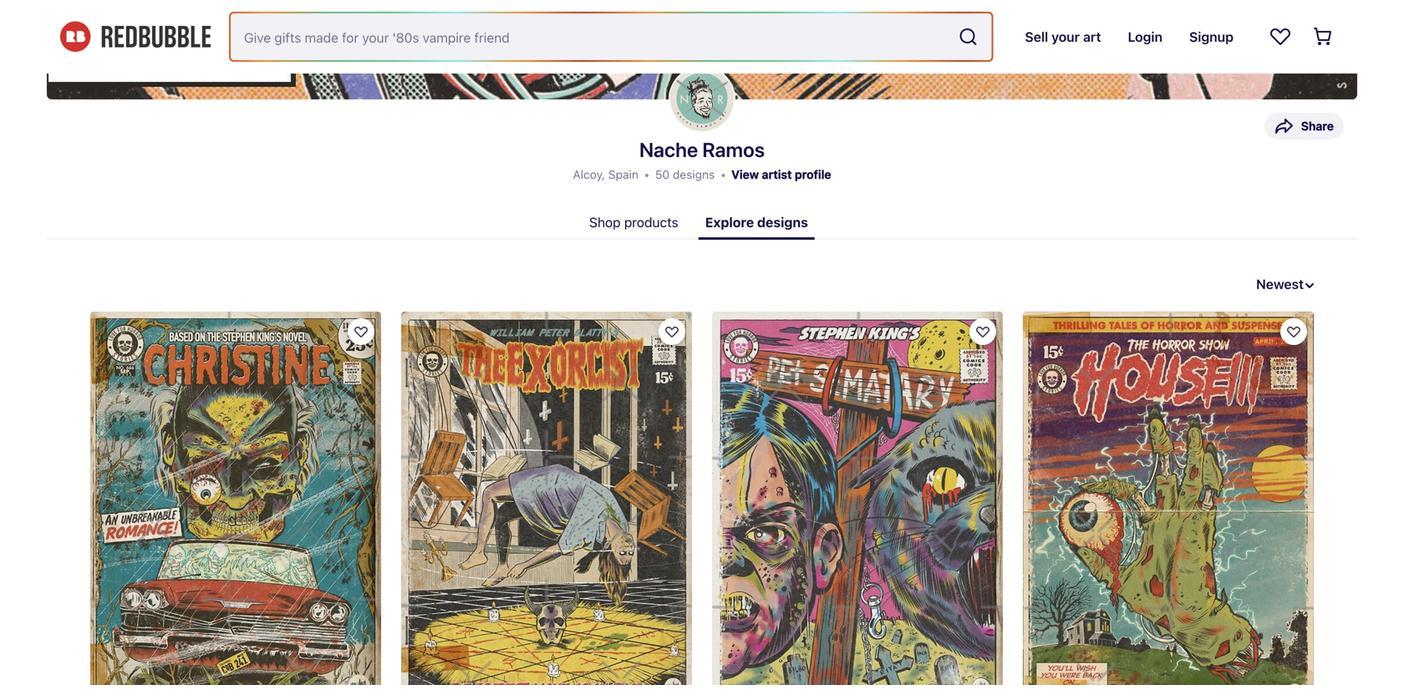 Task type: locate. For each thing, give the bounding box(es) containing it.
Search term search field
[[231, 13, 952, 60]]

designs down view artist profile 'link'
[[757, 214, 808, 230]]

explore designs link
[[699, 205, 815, 240]]

1 vertical spatial designs
[[757, 214, 808, 230]]

None field
[[231, 13, 992, 60]]

0 horizontal spatial designs
[[673, 168, 715, 181]]

shop products link
[[583, 205, 685, 240]]

nache
[[639, 138, 698, 161]]

products
[[624, 214, 678, 230]]

view artist profile
[[732, 168, 831, 181]]

designs down nache ramos
[[673, 168, 715, 181]]

profile
[[795, 168, 831, 181]]

designs
[[673, 168, 715, 181], [757, 214, 808, 230]]

spain
[[608, 168, 639, 181]]

explore
[[705, 214, 754, 230]]

0 vertical spatial designs
[[673, 168, 715, 181]]

view
[[732, 168, 759, 181]]

shop
[[589, 214, 621, 230]]

alcoy,
[[573, 168, 605, 181]]

1 horizontal spatial designs
[[757, 214, 808, 230]]



Task type: vqa. For each thing, say whether or not it's contained in the screenshot.
Stationery & Office LINK
no



Task type: describe. For each thing, give the bounding box(es) containing it.
nache ramos
[[639, 138, 765, 161]]

50
[[655, 168, 670, 181]]

designs for 50 designs
[[673, 168, 715, 181]]

ramos
[[702, 138, 765, 161]]

50 designs
[[655, 168, 715, 181]]

shop products
[[589, 214, 678, 230]]

artist
[[762, 168, 792, 181]]

alcoy, spain
[[573, 168, 639, 181]]

explore designs
[[705, 214, 808, 230]]

view artist profile link
[[732, 168, 831, 181]]

redbubble logo image
[[60, 22, 211, 52]]

designs for explore designs
[[757, 214, 808, 230]]



